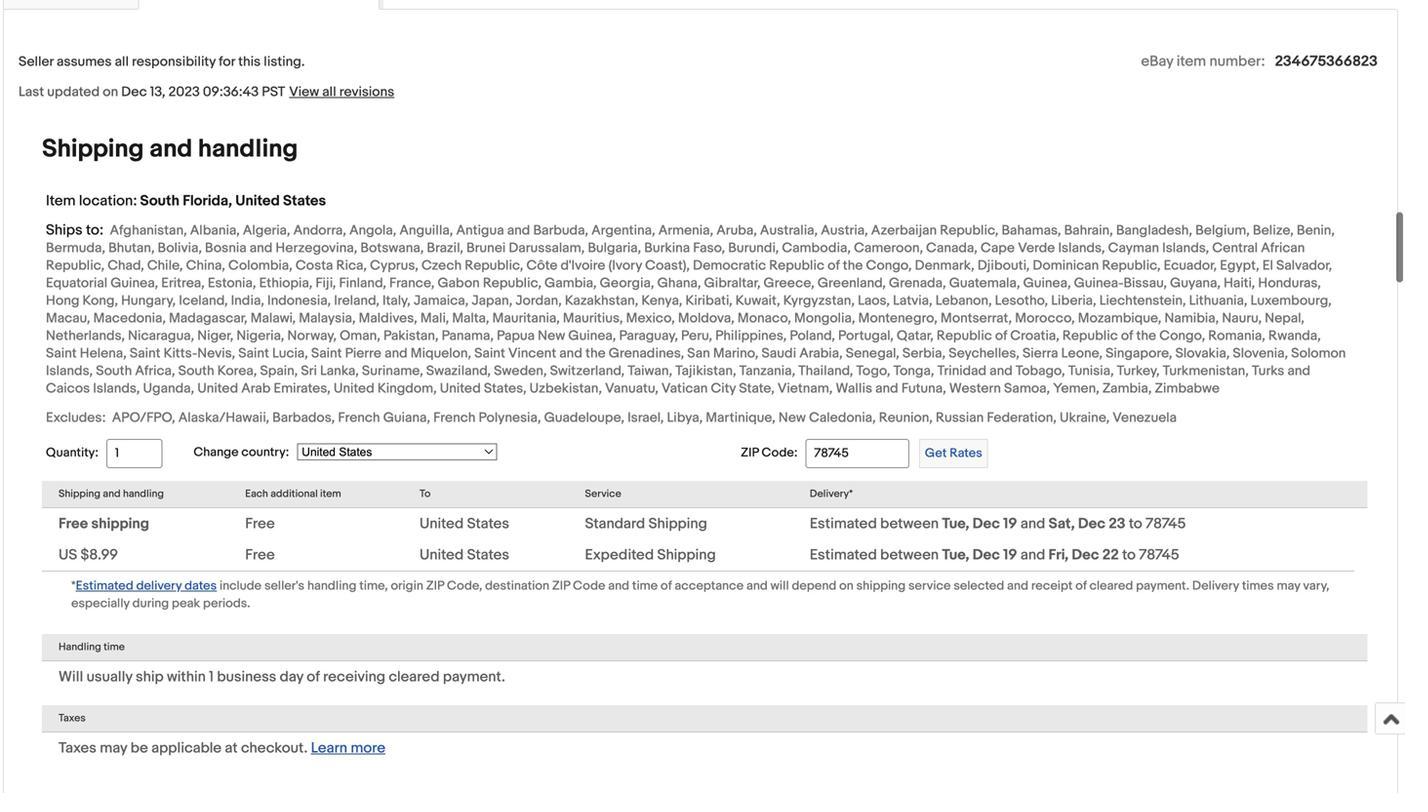 Task type: locate. For each thing, give the bounding box(es) containing it.
1 vertical spatial the
[[1136, 327, 1157, 343]]

shipping left service
[[857, 578, 906, 593]]

tab list
[[3, 0, 1399, 9]]

0 vertical spatial payment.
[[1136, 578, 1190, 593]]

saint down panama, on the left top of the page
[[474, 344, 505, 361]]

19 down 'estimated between tue, dec 19 and sat, dec 23 to 78745'
[[1003, 545, 1017, 563]]

expedited shipping
[[585, 545, 716, 563]]

kenya,
[[642, 292, 683, 308]]

anguilla,
[[400, 221, 453, 238]]

1 horizontal spatial congo,
[[1160, 327, 1205, 343]]

1 vertical spatial new
[[779, 409, 806, 425]]

fiji,
[[316, 274, 336, 291]]

0 vertical spatial on
[[103, 83, 118, 99]]

1 vertical spatial between
[[880, 545, 939, 563]]

gibraltar,
[[704, 274, 761, 291]]

nepal,
[[1265, 309, 1305, 326]]

arabia,
[[800, 344, 843, 361]]

may inside include seller's handling time, origin zip code, destination zip code and time of acceptance and will depend on shipping service selected and receipt of cleared payment. delivery times may vary, especially during peak periods.
[[1277, 578, 1301, 593]]

mauritania,
[[492, 309, 560, 326]]

united states for expedited shipping
[[420, 545, 509, 563]]

0 vertical spatial united states
[[420, 514, 509, 532]]

shipping up the $8.99
[[91, 514, 149, 532]]

item right ebay
[[1177, 52, 1206, 69]]

0 vertical spatial cleared
[[1090, 578, 1133, 593]]

time up "usually"
[[104, 640, 125, 653]]

handling left time,
[[307, 578, 357, 593]]

cleared down 22
[[1090, 578, 1133, 593]]

0 vertical spatial time
[[632, 578, 658, 593]]

selected
[[954, 578, 1005, 593]]

south up the afghanistan,
[[140, 191, 180, 209]]

mexico,
[[626, 309, 675, 326]]

republic, down bermuda,
[[46, 257, 105, 273]]

republic, up "japan,"
[[483, 274, 542, 291]]

guadeloupe,
[[544, 409, 625, 425]]

wallis
[[836, 380, 873, 396]]

1 saint from the left
[[46, 344, 77, 361]]

guinea, down mauritius,
[[568, 327, 616, 343]]

time down expedited shipping
[[632, 578, 658, 593]]

congo, down namibia,
[[1160, 327, 1205, 343]]

south down the helena,
[[96, 362, 132, 379]]

assumes
[[57, 53, 112, 69]]

may left be
[[100, 739, 127, 756]]

djibouti,
[[978, 257, 1030, 273]]

to right 22
[[1122, 545, 1136, 563]]

all right assumes
[[115, 53, 129, 69]]

new inside afghanistan, albania, algeria, andorra, angola, anguilla, antigua and barbuda, argentina, armenia, aruba, australia, austria, azerbaijan republic, bahamas, bahrain, bangladesh, belgium, belize, benin, bermuda, bhutan, bolivia, bosnia and herzegovina, botswana, brazil, brunei darussalam, bulgaria, burkina faso, burundi, cambodia, cameroon, canada, cape verde islands, cayman islands, central african republic, chad, chile, china, colombia, costa rica, cyprus, czech republic, côte d'ivoire (ivory coast), democratic republic of the congo, denmark, djibouti, dominican republic, ecuador, egypt, el salvador, equatorial guinea, eritrea, estonia, ethiopia, fiji, finland, france, gabon republic, gambia, georgia, ghana, gibraltar, greece, greenland, grenada, guatemala, guinea, guinea-bissau, guyana, haiti, honduras, hong kong, hungary, iceland, india, indonesia, ireland, italy, jamaica, japan, jordan, kazakhstan, kenya, kiribati, kuwait, kyrgyzstan, laos, latvia, lebanon, lesotho, liberia, liechtenstein, lithuania, luxembourg, macau, macedonia, madagascar, malawi, malaysia, maldives, mali, malta, mauritania, mauritius, mexico, moldova, monaco, mongolia, montenegro, montserrat, morocco, mozambique, namibia, nauru, nepal, netherlands, nicaragua, niger, nigeria, norway, oman, pakistan, panama, papua new guinea, paraguay, peru, philippines, poland, portugal, qatar, republic of croatia, republic of the congo, romania, rwanda, saint helena, saint kitts-nevis, saint lucia, saint pierre and miquelon, saint vincent and the grenadines, san marino, saudi arabia, senegal, serbia, seychelles, sierra leone, singapore, slovakia, slovenia, solomon islands, south africa, south korea, spain, sri lanka, suriname, swaziland, sweden, switzerland, taiwan, tajikistan, tanzania, thailand, togo, tonga, trinidad and tobago, tunisia, turkey, turkmenistan, turks and caicos islands, uganda, united arab emirates, united kingdom, united states, uzbekistan, vanuatu, vatican city state, vietnam, wallis and futuna, western samoa, yemen, zambia, zimbabwe
[[538, 327, 565, 343]]

states
[[283, 191, 326, 209], [467, 514, 509, 532], [467, 545, 509, 563]]

1 horizontal spatial cleared
[[1090, 578, 1133, 593]]

dec for 09:36:43
[[121, 83, 147, 99]]

be
[[130, 739, 148, 756]]

may
[[1277, 578, 1301, 593], [100, 739, 127, 756]]

0 vertical spatial congo,
[[866, 257, 912, 273]]

0 vertical spatial the
[[843, 257, 863, 273]]

1 horizontal spatial all
[[322, 83, 336, 99]]

seller assumes all responsibility for this listing.
[[19, 53, 305, 69]]

2 between from the top
[[880, 545, 939, 563]]

2 taxes from the top
[[59, 739, 96, 756]]

spain,
[[260, 362, 298, 379]]

1 vertical spatial 19
[[1003, 545, 1017, 563]]

1 tue, from the top
[[942, 514, 970, 532]]

1 horizontal spatial item
[[1177, 52, 1206, 69]]

2 tue, from the top
[[942, 545, 970, 563]]

will usually ship within 1 business day of receiving cleared payment.
[[59, 667, 505, 685]]

2 horizontal spatial zip
[[741, 445, 759, 460]]

dec for fri,
[[973, 545, 1000, 563]]

0 vertical spatial tue,
[[942, 514, 970, 532]]

estimated up especially
[[76, 578, 133, 593]]

1 horizontal spatial may
[[1277, 578, 1301, 593]]

china,
[[186, 257, 225, 273]]

new up vincent
[[538, 327, 565, 343]]

1 vertical spatial payment.
[[443, 667, 505, 685]]

belize,
[[1253, 221, 1294, 238]]

item right additional at the bottom of the page
[[320, 487, 341, 500]]

0 vertical spatial shipping and handling
[[42, 133, 298, 163]]

republic up greece, at top
[[769, 257, 825, 273]]

19 up estimated between tue, dec 19 and fri, dec 22 to 78745
[[1003, 514, 1017, 532]]

paraguay,
[[619, 327, 678, 343]]

1 united states from the top
[[420, 514, 509, 532]]

and
[[149, 133, 192, 163], [507, 221, 530, 238], [250, 239, 273, 256], [385, 344, 408, 361], [559, 344, 582, 361], [990, 362, 1013, 379], [1288, 362, 1311, 379], [876, 380, 899, 396], [103, 487, 121, 500], [1021, 514, 1046, 532], [1021, 545, 1046, 563], [608, 578, 629, 593], [747, 578, 768, 593], [1007, 578, 1029, 593]]

norway,
[[287, 327, 337, 343]]

algeria,
[[243, 221, 290, 238]]

saint down nigeria,
[[238, 344, 269, 361]]

0 vertical spatial estimated
[[810, 514, 877, 532]]

2 vertical spatial estimated
[[76, 578, 133, 593]]

taxes down will in the left bottom of the page
[[59, 711, 86, 724]]

0 vertical spatial 78745
[[1146, 514, 1186, 532]]

and left the fri, on the bottom of the page
[[1021, 545, 1046, 563]]

1 vertical spatial tue,
[[942, 545, 970, 563]]

for
[[219, 53, 235, 69]]

free for free shipping
[[245, 514, 275, 532]]

0 horizontal spatial congo,
[[866, 257, 912, 273]]

on inside include seller's handling time, origin zip code, destination zip code and time of acceptance and will depend on shipping service selected and receipt of cleared payment. delivery times may vary, especially during peak periods.
[[839, 578, 854, 593]]

belgium,
[[1196, 221, 1250, 238]]

* estimated delivery dates
[[71, 578, 217, 593]]

tue, up estimated between tue, dec 19 and fri, dec 22 to 78745
[[942, 514, 970, 532]]

ship
[[136, 667, 164, 685]]

on right updated on the left top of page
[[103, 83, 118, 99]]

haiti,
[[1224, 274, 1255, 291]]

estimated down delivery*
[[810, 514, 877, 532]]

of right day at the left bottom
[[307, 667, 320, 685]]

the up greenland,
[[843, 257, 863, 273]]

estonia,
[[208, 274, 256, 291]]

fri,
[[1049, 545, 1069, 563]]

0 vertical spatial between
[[880, 514, 939, 532]]

free
[[59, 514, 88, 532], [245, 514, 275, 532], [245, 545, 275, 563]]

1 19 from the top
[[1003, 514, 1017, 532]]

and up suriname,
[[385, 344, 408, 361]]

0 vertical spatial item
[[1177, 52, 1206, 69]]

republic,
[[940, 221, 999, 238], [46, 257, 105, 273], [465, 257, 523, 273], [1102, 257, 1161, 273], [483, 274, 542, 291]]

and down togo,
[[876, 380, 899, 396]]

reunion,
[[879, 409, 933, 425]]

tab
[[3, 0, 139, 9], [138, 0, 380, 9]]

1 horizontal spatial on
[[839, 578, 854, 593]]

to right the 23
[[1129, 514, 1143, 532]]

2 horizontal spatial handling
[[307, 578, 357, 593]]

republic up leone, at the right
[[1063, 327, 1118, 343]]

1 vertical spatial taxes
[[59, 739, 96, 756]]

polynesia,
[[479, 409, 541, 425]]

all
[[115, 53, 129, 69], [322, 83, 336, 99]]

78745 right the 23
[[1146, 514, 1186, 532]]

0 vertical spatial new
[[538, 327, 565, 343]]

1 vertical spatial to
[[1122, 545, 1136, 563]]

cleared right receiving
[[389, 667, 440, 685]]

change country:
[[194, 444, 289, 459]]

canada,
[[926, 239, 978, 256]]

1 horizontal spatial republic
[[937, 327, 992, 343]]

turkey,
[[1117, 362, 1160, 379]]

estimated up depend
[[810, 545, 877, 563]]

tab up assumes
[[3, 0, 139, 9]]

andorra,
[[293, 221, 346, 238]]

1 horizontal spatial new
[[779, 409, 806, 425]]

19 for sat,
[[1003, 514, 1017, 532]]

kong,
[[82, 292, 118, 308]]

1
[[209, 667, 214, 685]]

ebay
[[1141, 52, 1174, 69]]

philippines,
[[715, 327, 787, 343]]

may left vary,
[[1277, 578, 1301, 593]]

shipping
[[91, 514, 149, 532], [857, 578, 906, 593]]

0 horizontal spatial new
[[538, 327, 565, 343]]

1 vertical spatial estimated
[[810, 545, 877, 563]]

zip left code:
[[741, 445, 759, 460]]

to for 23
[[1129, 514, 1143, 532]]

shipping and handling up 'item location: south florida, united states'
[[42, 133, 298, 163]]

montenegro,
[[858, 309, 938, 326]]

barbados,
[[272, 409, 335, 425]]

1 vertical spatial states
[[467, 514, 509, 532]]

united states for standard shipping
[[420, 514, 509, 532]]

13,
[[150, 83, 165, 99]]

2 vertical spatial handling
[[307, 578, 357, 593]]

and up colombia,
[[250, 239, 273, 256]]

0 horizontal spatial all
[[115, 53, 129, 69]]

of down expedited shipping
[[661, 578, 672, 593]]

cambodia,
[[782, 239, 851, 256]]

republic down montserrat,
[[937, 327, 992, 343]]

2 vertical spatial states
[[467, 545, 509, 563]]

tue, up the selected
[[942, 545, 970, 563]]

french down swaziland,
[[433, 409, 476, 425]]

saint down netherlands,
[[46, 344, 77, 361]]

states,
[[484, 380, 527, 396]]

1 vertical spatial handling
[[123, 487, 164, 500]]

vanuatu,
[[605, 380, 659, 396]]

4 saint from the left
[[311, 344, 342, 361]]

shipping up expedited shipping
[[649, 514, 707, 532]]

el
[[1263, 257, 1274, 273]]

2 united states from the top
[[420, 545, 509, 563]]

french left guiana,
[[338, 409, 380, 425]]

free up include
[[245, 545, 275, 563]]

new down vietnam,
[[779, 409, 806, 425]]

78745 right 22
[[1139, 545, 1180, 563]]

shipping and handling up free shipping in the bottom of the page
[[59, 487, 164, 500]]

1 vertical spatial time
[[104, 640, 125, 653]]

0 horizontal spatial the
[[586, 344, 606, 361]]

tonga,
[[894, 362, 934, 379]]

0 vertical spatial taxes
[[59, 711, 86, 724]]

saint
[[46, 344, 77, 361], [130, 344, 161, 361], [238, 344, 269, 361], [311, 344, 342, 361], [474, 344, 505, 361]]

handling down 09:36:43
[[198, 133, 298, 163]]

dec up the selected
[[973, 545, 1000, 563]]

dec left 13,
[[121, 83, 147, 99]]

guinea, down chad, on the top of the page
[[110, 274, 158, 291]]

2 saint from the left
[[130, 344, 161, 361]]

french
[[338, 409, 380, 425], [433, 409, 476, 425]]

on right depend
[[839, 578, 854, 593]]

0 horizontal spatial may
[[100, 739, 127, 756]]

taxes for taxes may be applicable at checkout. learn more
[[59, 739, 96, 756]]

1 taxes from the top
[[59, 711, 86, 724]]

1 between from the top
[[880, 514, 939, 532]]

item
[[1177, 52, 1206, 69], [320, 487, 341, 500]]

italy,
[[383, 292, 411, 308]]

0 horizontal spatial french
[[338, 409, 380, 425]]

0 horizontal spatial cleared
[[389, 667, 440, 685]]

taxes left be
[[59, 739, 96, 756]]

1 horizontal spatial shipping
[[857, 578, 906, 593]]

montserrat,
[[941, 309, 1012, 326]]

0 vertical spatial shipping
[[91, 514, 149, 532]]

georgia,
[[600, 274, 654, 291]]

2 horizontal spatial the
[[1136, 327, 1157, 343]]

0 vertical spatial 19
[[1003, 514, 1017, 532]]

netherlands,
[[46, 327, 125, 343]]

congo, down the cameroon, on the top of the page
[[866, 257, 912, 273]]

arab
[[241, 380, 271, 396]]

free down each at the bottom of page
[[245, 514, 275, 532]]

1 vertical spatial congo,
[[1160, 327, 1205, 343]]

all right view
[[322, 83, 336, 99]]

0 horizontal spatial time
[[104, 640, 125, 653]]

time
[[632, 578, 658, 593], [104, 640, 125, 653]]

0 vertical spatial to
[[1129, 514, 1143, 532]]

kazakhstan,
[[565, 292, 638, 308]]

mongolia,
[[794, 309, 855, 326]]

estimated delivery dates link
[[76, 576, 217, 593]]

1 horizontal spatial handling
[[198, 133, 298, 163]]

zip right origin
[[426, 578, 444, 593]]

0 vertical spatial may
[[1277, 578, 1301, 593]]

1 vertical spatial united states
[[420, 545, 509, 563]]

1 vertical spatial item
[[320, 487, 341, 500]]

1 horizontal spatial the
[[843, 257, 863, 273]]

futuna,
[[902, 380, 946, 396]]

bhutan,
[[108, 239, 155, 256]]

1 tab from the left
[[3, 0, 139, 9]]

united states up code, on the bottom of the page
[[420, 545, 509, 563]]

saint up africa, at the left of the page
[[130, 344, 161, 361]]

and left receipt
[[1007, 578, 1029, 593]]

2 horizontal spatial guinea,
[[1023, 274, 1071, 291]]

responsibility
[[132, 53, 216, 69]]

2 19 from the top
[[1003, 545, 1017, 563]]

zip left the "code"
[[552, 578, 570, 593]]

5 saint from the left
[[474, 344, 505, 361]]

new
[[538, 327, 565, 343], [779, 409, 806, 425]]

guinea, down dominican
[[1023, 274, 1071, 291]]

nauru,
[[1222, 309, 1262, 326]]

1 vertical spatial 78745
[[1139, 545, 1180, 563]]

free for us $8.99
[[245, 545, 275, 563]]

democratic
[[693, 257, 766, 273]]

1 horizontal spatial time
[[632, 578, 658, 593]]

tobago,
[[1016, 362, 1065, 379]]

1 horizontal spatial french
[[433, 409, 476, 425]]

number:
[[1210, 52, 1265, 69]]

within
[[167, 667, 206, 685]]

19
[[1003, 514, 1017, 532], [1003, 545, 1017, 563]]

united states
[[420, 514, 509, 532], [420, 545, 509, 563]]

2 horizontal spatial republic
[[1063, 327, 1118, 343]]

the up singapore,
[[1136, 327, 1157, 343]]

dec for sat,
[[973, 514, 1000, 532]]

lesotho,
[[995, 292, 1048, 308]]

kuwait,
[[736, 292, 780, 308]]

estimated for estimated between tue, dec 19 and fri, dec 22 to 78745
[[810, 545, 877, 563]]

time inside include seller's handling time, origin zip code, destination zip code and time of acceptance and will depend on shipping service selected and receipt of cleared payment. delivery times may vary, especially during peak periods.
[[632, 578, 658, 593]]

saint up lanka,
[[311, 344, 342, 361]]

1 horizontal spatial payment.
[[1136, 578, 1190, 593]]

1 vertical spatial on
[[839, 578, 854, 593]]

payment. left delivery
[[1136, 578, 1190, 593]]

tab up the this
[[138, 0, 380, 9]]

payment. down code, on the bottom of the page
[[443, 667, 505, 685]]

republic, down "brunei"
[[465, 257, 523, 273]]

09:36:43
[[203, 83, 259, 99]]

listing.
[[264, 53, 305, 69]]

0 horizontal spatial item
[[320, 487, 341, 500]]

0 horizontal spatial guinea,
[[110, 274, 158, 291]]

to
[[420, 487, 431, 500]]

liberia,
[[1051, 292, 1097, 308]]

1 vertical spatial shipping
[[857, 578, 906, 593]]

tanzania,
[[739, 362, 795, 379]]

22
[[1103, 545, 1119, 563]]

shipping up free shipping in the bottom of the page
[[59, 487, 101, 500]]

guinea,
[[110, 274, 158, 291], [1023, 274, 1071, 291], [568, 327, 616, 343]]

1 vertical spatial cleared
[[389, 667, 440, 685]]

togo,
[[856, 362, 891, 379]]

alaska/hawaii,
[[178, 409, 269, 425]]



Task type: describe. For each thing, give the bounding box(es) containing it.
shipping up the acceptance
[[657, 545, 716, 563]]

each
[[245, 487, 268, 500]]

times
[[1242, 578, 1274, 593]]

states for standard
[[467, 514, 509, 532]]

code,
[[447, 578, 482, 593]]

ireland,
[[334, 292, 379, 308]]

0 horizontal spatial handling
[[123, 487, 164, 500]]

23
[[1109, 514, 1126, 532]]

between for estimated between tue, dec 19 and sat, dec 23 to 78745
[[880, 514, 939, 532]]

nevis,
[[197, 344, 235, 361]]

Quantity: text field
[[106, 438, 162, 467]]

uzbekistan,
[[530, 380, 602, 396]]

san
[[687, 344, 710, 361]]

234675366823
[[1275, 52, 1378, 69]]

code
[[573, 578, 605, 593]]

view all revisions link
[[285, 82, 394, 99]]

qatar,
[[897, 327, 934, 343]]

republic, up canada,
[[940, 221, 999, 238]]

greenland,
[[818, 274, 886, 291]]

0 vertical spatial handling
[[198, 133, 298, 163]]

dec left 22
[[1072, 545, 1099, 563]]

and left sat,
[[1021, 514, 1046, 532]]

turkmenistan,
[[1163, 362, 1249, 379]]

lucia,
[[272, 344, 308, 361]]

of down mozambique,
[[1121, 327, 1133, 343]]

1 vertical spatial may
[[100, 739, 127, 756]]

lanka,
[[320, 362, 359, 379]]

côte
[[526, 257, 558, 273]]

vatican
[[662, 380, 708, 396]]

solomon
[[1291, 344, 1346, 361]]

czech
[[422, 257, 462, 273]]

during
[[132, 595, 169, 610]]

and up the darussalam,
[[507, 221, 530, 238]]

zip code:
[[741, 445, 798, 460]]

estimated between tue, dec 19 and sat, dec 23 to 78745
[[810, 514, 1186, 532]]

and down solomon
[[1288, 362, 1311, 379]]

sri
[[301, 362, 317, 379]]

cleared inside include seller's handling time, origin zip code, destination zip code and time of acceptance and will depend on shipping service selected and receipt of cleared payment. delivery times may vary, especially during peak periods.
[[1090, 578, 1133, 593]]

0 horizontal spatial payment.
[[443, 667, 505, 685]]

serbia,
[[903, 344, 946, 361]]

united down korea,
[[197, 380, 238, 396]]

kyrgyzstan,
[[783, 292, 855, 308]]

periods.
[[203, 595, 250, 610]]

cape
[[981, 239, 1015, 256]]

1 horizontal spatial guinea,
[[568, 327, 616, 343]]

of up seychelles,
[[995, 327, 1007, 343]]

0 vertical spatial all
[[115, 53, 129, 69]]

botswana,
[[360, 239, 424, 256]]

angola,
[[349, 221, 396, 238]]

78745 for estimated between tue, dec 19 and sat, dec 23 to 78745
[[1146, 514, 1186, 532]]

seller
[[19, 53, 54, 69]]

of down cambodia,
[[828, 257, 840, 273]]

change
[[194, 444, 239, 459]]

islands, down the helena,
[[93, 380, 140, 396]]

tue, for fri, dec 22
[[942, 545, 970, 563]]

dec left the 23
[[1078, 514, 1106, 532]]

business
[[217, 667, 276, 685]]

bermuda,
[[46, 239, 105, 256]]

salvador,
[[1277, 257, 1332, 273]]

africa,
[[135, 362, 175, 379]]

2 vertical spatial the
[[586, 344, 606, 361]]

bolivia,
[[158, 239, 202, 256]]

and left will
[[747, 578, 768, 593]]

dates
[[185, 578, 217, 593]]

saudi
[[762, 344, 797, 361]]

quantity:
[[46, 445, 98, 460]]

luxembourg,
[[1251, 292, 1332, 308]]

1 horizontal spatial zip
[[552, 578, 570, 593]]

leone,
[[1061, 344, 1103, 361]]

peru,
[[681, 327, 712, 343]]

guinea-
[[1074, 274, 1124, 291]]

0 horizontal spatial republic
[[769, 257, 825, 273]]

islands, up ecuador,
[[1162, 239, 1209, 256]]

united down swaziland,
[[440, 380, 481, 396]]

and right the "code"
[[608, 578, 629, 593]]

to for 22
[[1122, 545, 1136, 563]]

0 horizontal spatial on
[[103, 83, 118, 99]]

sat,
[[1049, 514, 1075, 532]]

portugal,
[[838, 327, 894, 343]]

will
[[771, 578, 789, 593]]

3 saint from the left
[[238, 344, 269, 361]]

delivery
[[136, 578, 182, 593]]

united up algeria,
[[235, 191, 280, 209]]

and up free shipping in the bottom of the page
[[103, 487, 121, 500]]

papua
[[497, 327, 535, 343]]

expedited
[[585, 545, 654, 563]]

afghanistan, albania, algeria, andorra, angola, anguilla, antigua and barbuda, argentina, armenia, aruba, australia, austria, azerbaijan republic, bahamas, bahrain, bangladesh, belgium, belize, benin, bermuda, bhutan, bolivia, bosnia and herzegovina, botswana, brazil, brunei darussalam, bulgaria, burkina faso, burundi, cambodia, cameroon, canada, cape verde islands, cayman islands, central african republic, chad, chile, china, colombia, costa rica, cyprus, czech republic, côte d'ivoire (ivory coast), democratic republic of the congo, denmark, djibouti, dominican republic, ecuador, egypt, el salvador, equatorial guinea, eritrea, estonia, ethiopia, fiji, finland, france, gabon republic, gambia, georgia, ghana, gibraltar, greece, greenland, grenada, guatemala, guinea, guinea-bissau, guyana, haiti, honduras, hong kong, hungary, iceland, india, indonesia, ireland, italy, jamaica, japan, jordan, kazakhstan, kenya, kiribati, kuwait, kyrgyzstan, laos, latvia, lebanon, lesotho, liberia, liechtenstein, lithuania, luxembourg, macau, macedonia, madagascar, malawi, malaysia, maldives, mali, malta, mauritania, mauritius, mexico, moldova, monaco, mongolia, montenegro, montserrat, morocco, mozambique, namibia, nauru, nepal, netherlands, nicaragua, niger, nigeria, norway, oman, pakistan, panama, papua new guinea, paraguay, peru, philippines, poland, portugal, qatar, republic of croatia, republic of the congo, romania, rwanda, saint helena, saint kitts-nevis, saint lucia, saint pierre and miquelon, saint vincent and the grenadines, san marino, saudi arabia, senegal, serbia, seychelles, sierra leone, singapore, slovakia, slovenia, solomon islands, south africa, south korea, spain, sri lanka, suriname, swaziland, sweden, switzerland, taiwan, tajikistan, tanzania, thailand, togo, tonga, trinidad and tobago, tunisia, turkey, turkmenistan, turks and caicos islands, uganda, united arab emirates, united kingdom, united states, uzbekistan, vanuatu, vatican city state, vietnam, wallis and futuna, western samoa, yemen, zambia, zimbabwe
[[46, 221, 1346, 396]]

especially
[[71, 595, 130, 610]]

madagascar,
[[169, 309, 248, 326]]

and up 'item location: south florida, united states'
[[149, 133, 192, 163]]

caledonia,
[[809, 409, 876, 425]]

free shipping
[[59, 514, 149, 532]]

$8.99
[[81, 545, 118, 563]]

south down the kitts-
[[178, 362, 214, 379]]

shipping up location:
[[42, 133, 144, 163]]

bulgaria,
[[588, 239, 641, 256]]

of right receipt
[[1076, 578, 1087, 593]]

islands, up caicos
[[46, 362, 93, 379]]

oman,
[[340, 327, 380, 343]]

payment. inside include seller's handling time, origin zip code, destination zip code and time of acceptance and will depend on shipping service selected and receipt of cleared payment. delivery times may vary, especially during peak periods.
[[1136, 578, 1190, 593]]

1 vertical spatial all
[[322, 83, 336, 99]]

2 french from the left
[[433, 409, 476, 425]]

niger,
[[197, 327, 233, 343]]

swaziland,
[[426, 362, 491, 379]]

between for estimated between tue, dec 19 and fri, dec 22 to 78745
[[880, 545, 939, 563]]

0 horizontal spatial zip
[[426, 578, 444, 593]]

include
[[220, 578, 262, 593]]

islands, down bahrain,
[[1058, 239, 1105, 256]]

country:
[[241, 444, 289, 459]]

2 tab from the left
[[138, 0, 380, 9]]

ghana,
[[657, 274, 701, 291]]

helena,
[[80, 344, 127, 361]]

cyprus,
[[370, 257, 419, 273]]

handling inside include seller's handling time, origin zip code, destination zip code and time of acceptance and will depend on shipping service selected and receipt of cleared payment. delivery times may vary, especially during peak periods.
[[307, 578, 357, 593]]

united down lanka,
[[334, 380, 375, 396]]

and down seychelles,
[[990, 362, 1013, 379]]

republic, down cayman
[[1102, 257, 1161, 273]]

barbuda,
[[533, 221, 589, 238]]

vietnam,
[[778, 380, 833, 396]]

trinidad
[[937, 362, 987, 379]]

india,
[[231, 292, 264, 308]]

macau,
[[46, 309, 90, 326]]

states for expedited
[[467, 545, 509, 563]]

united up code, on the bottom of the page
[[420, 545, 464, 563]]

malta,
[[452, 309, 489, 326]]

nicaragua,
[[128, 327, 194, 343]]

nigeria,
[[236, 327, 284, 343]]

19 for fri,
[[1003, 545, 1017, 563]]

1 vertical spatial shipping and handling
[[59, 487, 164, 500]]

bangladesh,
[[1116, 221, 1193, 238]]

united down to
[[420, 514, 464, 532]]

thailand,
[[798, 362, 853, 379]]

free up "us"
[[59, 514, 88, 532]]

1 french from the left
[[338, 409, 380, 425]]

handling
[[59, 640, 101, 653]]

morocco,
[[1015, 309, 1075, 326]]

japan,
[[472, 292, 513, 308]]

78745 for estimated between tue, dec 19 and fri, dec 22 to 78745
[[1139, 545, 1180, 563]]

and up the switzerland,
[[559, 344, 582, 361]]

zambia,
[[1103, 380, 1152, 396]]

tue, for sat, dec 23
[[942, 514, 970, 532]]

0 horizontal spatial shipping
[[91, 514, 149, 532]]

vincent
[[508, 344, 556, 361]]

guatemala,
[[949, 274, 1020, 291]]

taxes for taxes
[[59, 711, 86, 724]]

ZIP Code: text field
[[806, 438, 909, 467]]

learn
[[311, 739, 347, 756]]

will
[[59, 667, 83, 685]]

federation,
[[987, 409, 1057, 425]]

estimated for estimated between tue, dec 19 and sat, dec 23 to 78745
[[810, 514, 877, 532]]

shipping inside include seller's handling time, origin zip code, destination zip code and time of acceptance and will depend on shipping service selected and receipt of cleared payment. delivery times may vary, especially during peak periods.
[[857, 578, 906, 593]]

slovenia,
[[1233, 344, 1288, 361]]

maldives,
[[359, 309, 417, 326]]

0 vertical spatial states
[[283, 191, 326, 209]]



Task type: vqa. For each thing, say whether or not it's contained in the screenshot.
AUSTRALIA,
yes



